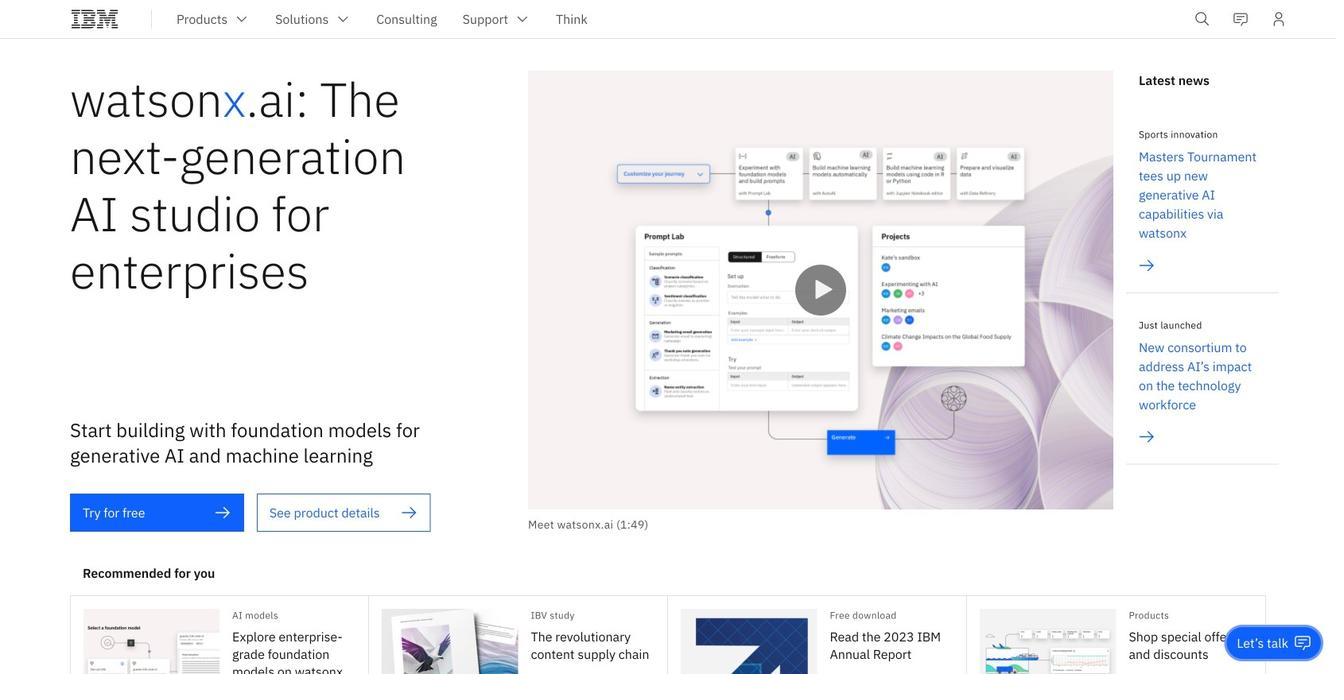 Task type: locate. For each thing, give the bounding box(es) containing it.
let's talk element
[[1238, 635, 1289, 653]]



